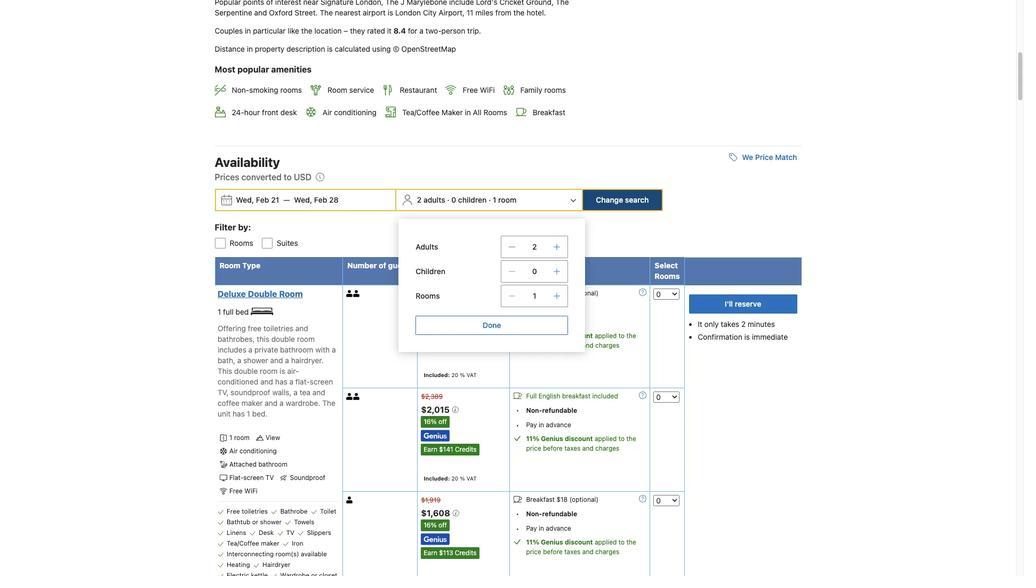 Task type: describe. For each thing, give the bounding box(es) containing it.
bathrobes,
[[218, 335, 255, 344]]

breakfast $18 (optional) for more details on meals and payment options icon related to $1,608
[[527, 496, 599, 504]]

linens
[[227, 529, 246, 537]]

$2,132
[[421, 290, 442, 298]]

–
[[344, 26, 348, 35]]

$1,919
[[421, 496, 441, 505]]

$141
[[439, 446, 453, 454]]

toilet
[[320, 508, 337, 516]]

heating
[[227, 561, 250, 569]]

the
[[323, 399, 336, 408]]

number of guests
[[348, 261, 413, 270]]

1 horizontal spatial air conditioning
[[323, 108, 377, 117]]

property
[[255, 44, 285, 53]]

1 vertical spatial free wifi
[[230, 488, 258, 496]]

bathtub or shower
[[227, 518, 282, 526]]

0 horizontal spatial tv
[[266, 474, 274, 482]]

pay in advance for $1,608
[[527, 525, 572, 533]]

28
[[329, 195, 339, 204]]

bed.
[[252, 410, 268, 419]]

popular
[[238, 65, 269, 74]]

front
[[262, 108, 279, 117]]

we price match
[[743, 153, 798, 162]]

price for $1,608
[[527, 548, 542, 556]]

this
[[218, 367, 232, 376]]

search
[[626, 195, 649, 204]]

hour
[[244, 108, 260, 117]]

select
[[655, 261, 678, 270]]

to for more details on meals and payment options icon associated with $2,015
[[619, 435, 625, 443]]

hairdryer.
[[291, 356, 324, 365]]

earn $113 credits
[[424, 549, 477, 557]]

11% genius discount for $1,608
[[527, 539, 593, 547]]

1 horizontal spatial conditioning
[[334, 108, 377, 117]]

with
[[316, 346, 330, 355]]

i'll reserve
[[725, 299, 762, 308]]

flat-
[[296, 378, 310, 387]]

a down air- at the bottom
[[290, 378, 294, 387]]

restaurant
[[400, 86, 437, 95]]

tea
[[300, 388, 311, 397]]

21
[[271, 195, 279, 204]]

1 pay from the top
[[527, 318, 537, 326]]

double
[[248, 289, 277, 299]]

room for room service
[[328, 86, 348, 95]]

iron
[[292, 540, 304, 548]]

—
[[284, 195, 290, 204]]

free
[[248, 324, 262, 333]]

discount for $1,608
[[565, 539, 593, 547]]

0 vertical spatial free
[[463, 86, 478, 95]]

1 horizontal spatial double
[[272, 335, 295, 344]]

1 vertical spatial air conditioning
[[230, 447, 277, 455]]

pay for $2,015
[[527, 421, 537, 429]]

20 for $2,389
[[452, 476, 459, 482]]

6 • from the top
[[516, 525, 520, 533]]

credits for $1,608
[[455, 549, 477, 557]]

included: for $2,389
[[424, 476, 450, 482]]

type
[[242, 261, 261, 270]]

pay in advance for $2,015
[[527, 421, 572, 429]]

children
[[416, 267, 446, 276]]

off for $2,015
[[439, 418, 447, 426]]

1 vertical spatial has
[[233, 410, 245, 419]]

1 · from the left
[[447, 195, 450, 204]]

1 vertical spatial shower
[[260, 518, 282, 526]]

1 applied from the top
[[595, 332, 617, 340]]

11% for $1,608
[[527, 539, 540, 547]]

includes
[[218, 346, 247, 355]]

refundable for $1,608
[[543, 510, 578, 518]]

1 non-refundable from the top
[[527, 304, 578, 312]]

a left two-
[[420, 26, 424, 35]]

16% for $1,608
[[424, 521, 437, 529]]

bathtub
[[227, 518, 251, 526]]

free toiletries
[[227, 508, 268, 516]]

or
[[252, 518, 258, 526]]

8.4
[[394, 26, 406, 35]]

1 • from the top
[[516, 304, 520, 312]]

room up hairdryer.
[[297, 335, 315, 344]]

attached
[[230, 461, 257, 469]]

rooms down the by:
[[230, 238, 253, 248]]

2 wed, from the left
[[294, 195, 312, 204]]

like
[[288, 26, 299, 35]]

done
[[483, 321, 502, 330]]

1 price from the top
[[527, 341, 542, 349]]

wed, feb 21 — wed, feb 28
[[236, 195, 339, 204]]

2 for 2
[[533, 242, 537, 251]]

1 16% off from the top
[[424, 315, 447, 323]]

% for $2,389
[[460, 476, 465, 482]]

©
[[393, 44, 400, 53]]

rated
[[367, 26, 385, 35]]

16% for $2,015
[[424, 418, 437, 426]]

room inside button
[[499, 195, 517, 204]]

occupancy image
[[353, 394, 360, 401]]

applied to the price before taxes and charges for $2,015
[[527, 435, 637, 453]]

1 rooms from the left
[[281, 86, 302, 95]]

0 horizontal spatial conditioning
[[240, 447, 277, 455]]

couples
[[215, 26, 243, 35]]

tea/coffee for tea/coffee maker in all rooms
[[402, 108, 440, 117]]

1 before from the top
[[544, 341, 563, 349]]

towels
[[294, 518, 315, 526]]

shower inside offering free toiletries and bathrobes, this double room includes a private bathroom with a bath, a shower and a hairdryer. this double room is air- conditioned and has a flat-screen tv, soundproof walls, a tea and coffee maker and a wardrobe. the unit has 1 bed.
[[244, 356, 268, 365]]

they
[[350, 26, 365, 35]]

included
[[593, 393, 619, 401]]

0 horizontal spatial for
[[408, 26, 418, 35]]

1 vertical spatial free
[[230, 488, 243, 496]]

1 charges from the top
[[596, 341, 620, 349]]

1 vertical spatial for
[[456, 261, 466, 270]]

4 • from the top
[[516, 422, 520, 430]]

applied for $2,015
[[595, 435, 617, 443]]

to for more details on meals and payment options image
[[619, 332, 625, 340]]

your choices
[[515, 261, 563, 270]]

2 vertical spatial free
[[227, 508, 240, 516]]

1 vertical spatial bathroom
[[259, 461, 288, 469]]

unit
[[218, 410, 231, 419]]

non-refundable for $1,608
[[527, 510, 578, 518]]

breakfast
[[563, 393, 591, 401]]

wardrobe.
[[286, 399, 320, 408]]

tea/coffee maker in all rooms
[[402, 108, 507, 117]]

confirmation
[[698, 332, 743, 341]]

choices
[[533, 261, 563, 270]]

0 vertical spatial air
[[323, 108, 332, 117]]

1 11% genius discount from the top
[[527, 332, 593, 340]]

price inside "dropdown button"
[[756, 153, 774, 162]]

1 left full
[[218, 307, 221, 316]]

included: 20 % vat for $2,389
[[424, 476, 477, 482]]

before for $2,015
[[544, 445, 563, 453]]

description
[[287, 44, 325, 53]]

2 vertical spatial room
[[279, 289, 303, 299]]

price for $2,015
[[527, 445, 542, 453]]

1 vertical spatial 0
[[533, 267, 537, 276]]

to for more details on meals and payment options icon related to $1,608
[[619, 539, 625, 547]]

1 vertical spatial maker
[[261, 540, 280, 548]]

charges for $1,608
[[596, 548, 620, 556]]

2 inside it only takes 2 minutes confirmation is immediate
[[742, 320, 746, 329]]

2 feb from the left
[[314, 195, 327, 204]]

1 full bed
[[218, 307, 251, 316]]

attached bathroom
[[230, 461, 288, 469]]

we price match button
[[726, 148, 802, 167]]

1 refundable from the top
[[543, 304, 578, 312]]

wed, feb 21 button
[[232, 190, 284, 210]]

0 vertical spatial wifi
[[480, 86, 495, 95]]

taxes for $1,608
[[565, 548, 581, 556]]

3 • from the top
[[516, 407, 520, 415]]

more details on meals and payment options image for $2,015
[[640, 392, 647, 400]]

0 vertical spatial free wifi
[[463, 86, 495, 95]]

is inside offering free toiletries and bathrobes, this double room includes a private bathroom with a bath, a shower and a hairdryer. this double room is air- conditioned and has a flat-screen tv, soundproof walls, a tea and coffee maker and a wardrobe. the unit has 1 bed.
[[280, 367, 285, 376]]

1 vertical spatial tv
[[286, 529, 295, 537]]

calculated
[[335, 44, 370, 53]]

0 horizontal spatial screen
[[244, 474, 264, 482]]

1 down unit
[[230, 434, 233, 442]]

% for $2,132
[[460, 372, 465, 379]]

usd
[[294, 172, 312, 182]]

bath,
[[218, 356, 235, 365]]

it only takes 2 minutes confirmation is immediate
[[698, 320, 788, 341]]

a right with
[[332, 346, 336, 355]]

change search
[[596, 195, 649, 204]]

a down walls,
[[280, 399, 284, 408]]

children
[[458, 195, 487, 204]]

0 horizontal spatial air
[[230, 447, 238, 455]]

location
[[315, 26, 342, 35]]

deluxe
[[218, 289, 246, 299]]

16% off. you're getting 16% off the original price due to multiple deals and benefits.. element for $2,015
[[421, 416, 450, 428]]

1 horizontal spatial is
[[327, 44, 333, 53]]

tea/coffee maker
[[227, 540, 280, 548]]

takes
[[721, 320, 740, 329]]

2 rooms from the left
[[545, 86, 566, 95]]

1 vertical spatial price
[[435, 261, 454, 270]]

suites
[[277, 238, 298, 248]]

2 (optional) from the top
[[570, 496, 599, 504]]

vat for $2,389
[[467, 476, 477, 482]]



Task type: vqa. For each thing, say whether or not it's contained in the screenshot.
Discover
no



Task type: locate. For each thing, give the bounding box(es) containing it.
breakfast $18 (optional) for more details on meals and payment options image
[[527, 289, 599, 297]]

2 vertical spatial advance
[[546, 525, 572, 533]]

1 vertical spatial included:
[[424, 476, 450, 482]]

screen down attached bathroom
[[244, 474, 264, 482]]

trip.
[[468, 26, 481, 35]]

1 vertical spatial (optional)
[[570, 496, 599, 504]]

16% off. you're getting 16% off the original price due to multiple deals and benefits.. element down $1,608
[[421, 520, 450, 532]]

1 genius from the top
[[541, 332, 564, 340]]

1 horizontal spatial price
[[756, 153, 774, 162]]

is inside it only takes 2 minutes confirmation is immediate
[[745, 332, 751, 341]]

conditioning down the room service
[[334, 108, 377, 117]]

· right children
[[489, 195, 491, 204]]

1 vertical spatial wifi
[[245, 488, 258, 496]]

1 vertical spatial 16% off. you're getting 16% off the original price due to multiple deals and benefits.. element
[[421, 416, 450, 428]]

0 vertical spatial earn
[[424, 446, 438, 454]]

3 pay from the top
[[527, 525, 537, 533]]

2 vat from the top
[[467, 476, 477, 482]]

earn left $141
[[424, 446, 438, 454]]

room left type
[[220, 261, 241, 270]]

0 vertical spatial conditioning
[[334, 108, 377, 117]]

wed, up the by:
[[236, 195, 254, 204]]

genius for $1,608
[[541, 539, 564, 547]]

earn $141 credits
[[424, 446, 477, 454]]

2 applied to the price before taxes and charges from the top
[[527, 435, 637, 453]]

2 before from the top
[[544, 445, 563, 453]]

toiletries inside offering free toiletries and bathrobes, this double room includes a private bathroom with a bath, a shower and a hairdryer. this double room is air- conditioned and has a flat-screen tv, soundproof walls, a tea and coffee maker and a wardrobe. the unit has 1 bed.
[[264, 324, 294, 333]]

2 vertical spatial before
[[544, 548, 563, 556]]

2 inside button
[[417, 195, 422, 204]]

0 vertical spatial (optional)
[[570, 289, 599, 297]]

1 vertical spatial discount
[[565, 435, 593, 443]]

2 right takes
[[742, 320, 746, 329]]

wifi up the all
[[480, 86, 495, 95]]

3 applied to the price before taxes and charges from the top
[[527, 539, 637, 556]]

1 pay in advance from the top
[[527, 318, 572, 326]]

more details on meals and payment options image for $1,608
[[640, 495, 647, 503]]

rooms right the all
[[484, 108, 507, 117]]

1 right children
[[493, 195, 497, 204]]

1 horizontal spatial has
[[275, 378, 288, 387]]

air down the room service
[[323, 108, 332, 117]]

0 vertical spatial taxes
[[565, 341, 581, 349]]

20
[[452, 372, 459, 379], [452, 476, 459, 482]]

2 applied from the top
[[595, 435, 617, 443]]

advance
[[546, 318, 572, 326], [546, 421, 572, 429], [546, 525, 572, 533]]

1 11% from the top
[[527, 332, 540, 340]]

off down $1,608
[[439, 521, 447, 529]]

3 genius from the top
[[541, 539, 564, 547]]

2 vertical spatial refundable
[[543, 510, 578, 518]]

0 vertical spatial refundable
[[543, 304, 578, 312]]

2 vertical spatial discount
[[565, 539, 593, 547]]

1 horizontal spatial tv
[[286, 529, 295, 537]]

availability
[[215, 155, 280, 170]]

is down location
[[327, 44, 333, 53]]

1 horizontal spatial 2
[[533, 242, 537, 251]]

all
[[473, 108, 482, 117]]

2 vertical spatial 16% off
[[424, 521, 447, 529]]

2 vertical spatial price
[[527, 548, 542, 556]]

wed, feb 28 button
[[290, 190, 343, 210]]

16% off for $1,608
[[424, 521, 447, 529]]

room right children
[[499, 195, 517, 204]]

earn
[[424, 446, 438, 454], [424, 549, 438, 557]]

16% down the $2,132
[[424, 315, 437, 323]]

1 inside offering free toiletries and bathrobes, this double room includes a private bathroom with a bath, a shower and a hairdryer. this double room is air- conditioned and has a flat-screen tv, soundproof walls, a tea and coffee maker and a wardrobe. the unit has 1 bed.
[[247, 410, 250, 419]]

room
[[499, 195, 517, 204], [297, 335, 315, 344], [260, 367, 278, 376], [234, 434, 250, 442]]

2 16% from the top
[[424, 418, 437, 426]]

room
[[328, 86, 348, 95], [220, 261, 241, 270], [279, 289, 303, 299]]

1 more details on meals and payment options image from the top
[[640, 392, 647, 400]]

coffee
[[218, 399, 240, 408]]

1 horizontal spatial screen
[[310, 378, 333, 387]]

5 • from the top
[[516, 510, 520, 518]]

2 charges from the top
[[596, 445, 620, 453]]

2 included: 20 % vat from the top
[[424, 476, 477, 482]]

room down private
[[260, 367, 278, 376]]

1 (optional) from the top
[[570, 289, 599, 297]]

1 % from the top
[[460, 372, 465, 379]]

screen inside offering free toiletries and bathrobes, this double room includes a private bathroom with a bath, a shower and a hairdryer. this double room is air- conditioned and has a flat-screen tv, soundproof walls, a tea and coffee maker and a wardrobe. the unit has 1 bed.
[[310, 378, 333, 387]]

0 vertical spatial tv
[[266, 474, 274, 482]]

non-refundable
[[527, 304, 578, 312], [527, 407, 578, 415], [527, 510, 578, 518]]

off for $1,608
[[439, 521, 447, 529]]

1
[[493, 195, 497, 204], [468, 261, 472, 270], [533, 291, 537, 300], [218, 307, 221, 316], [247, 410, 250, 419], [230, 434, 233, 442]]

double up conditioned on the left
[[234, 367, 258, 376]]

1 vertical spatial conditioning
[[240, 447, 277, 455]]

0 vertical spatial %
[[460, 372, 465, 379]]

0 vertical spatial price
[[756, 153, 774, 162]]

bed
[[236, 307, 249, 316]]

1 $18 from the top
[[557, 289, 568, 297]]

price right "we"
[[756, 153, 774, 162]]

1 off from the top
[[439, 315, 447, 323]]

rooms down "children"
[[416, 291, 440, 300]]

11% for $2,015
[[527, 435, 540, 443]]

breakfast for more details on meals and payment options image
[[527, 289, 555, 297]]

2 discount from the top
[[565, 435, 593, 443]]

$2,015
[[421, 405, 452, 415]]

1 vertical spatial 16% off
[[424, 418, 447, 426]]

0 horizontal spatial free wifi
[[230, 488, 258, 496]]

rooms down select
[[655, 272, 680, 281]]

earn for $2,015
[[424, 446, 438, 454]]

breakfast for more details on meals and payment options icon related to $1,608
[[527, 496, 555, 504]]

2 · from the left
[[489, 195, 491, 204]]

particular
[[253, 26, 286, 35]]

1 vertical spatial applied to the price before taxes and charges
[[527, 435, 637, 453]]

0 vertical spatial vat
[[467, 372, 477, 379]]

1 inside button
[[493, 195, 497, 204]]

2 pay in advance from the top
[[527, 421, 572, 429]]

price down adults
[[435, 261, 454, 270]]

1 room
[[230, 434, 250, 442]]

3 16% from the top
[[424, 521, 437, 529]]

1 left bed.
[[247, 410, 250, 419]]

free wifi up the all
[[463, 86, 495, 95]]

non-refundable for $2,015
[[527, 407, 578, 415]]

private
[[255, 346, 278, 355]]

0 vertical spatial 11% genius discount
[[527, 332, 593, 340]]

off down $2,015
[[439, 418, 447, 426]]

family
[[521, 86, 543, 95]]

applied to the price before taxes and charges for $1,608
[[527, 539, 637, 556]]

included: 20 % vat for $2,132
[[424, 372, 477, 379]]

2 vertical spatial genius
[[541, 539, 564, 547]]

0
[[452, 195, 457, 204], [533, 267, 537, 276]]

before
[[544, 341, 563, 349], [544, 445, 563, 453], [544, 548, 563, 556]]

free down flat-
[[230, 488, 243, 496]]

smoking
[[249, 86, 279, 95]]

walls,
[[273, 388, 292, 397]]

is left air- at the bottom
[[280, 367, 285, 376]]

room up the attached
[[234, 434, 250, 442]]

2 vertical spatial 2
[[742, 320, 746, 329]]

toiletries
[[264, 324, 294, 333], [242, 508, 268, 516]]

3 taxes from the top
[[565, 548, 581, 556]]

16% off. you're getting 16% off the original price due to multiple deals and benefits.. element down $2,015
[[421, 416, 450, 428]]

off down the $2,132
[[439, 315, 447, 323]]

is down minutes
[[745, 332, 751, 341]]

advance for $1,608
[[546, 525, 572, 533]]

air conditioning
[[323, 108, 377, 117], [230, 447, 277, 455]]

free up the all
[[463, 86, 478, 95]]

to
[[284, 172, 292, 182], [619, 332, 625, 340], [619, 435, 625, 443], [619, 539, 625, 547]]

credits right $141
[[455, 446, 477, 454]]

conditioned
[[218, 378, 258, 387]]

hairdryer
[[263, 561, 291, 569]]

0 inside button
[[452, 195, 457, 204]]

prices
[[215, 172, 239, 182]]

group containing rooms
[[206, 229, 802, 249]]

for left week on the left of the page
[[456, 261, 466, 270]]

1 vertical spatial charges
[[596, 445, 620, 453]]

maker down desk
[[261, 540, 280, 548]]

2 vertical spatial pay
[[527, 525, 537, 533]]

1 horizontal spatial rooms
[[545, 86, 566, 95]]

2 up your choices
[[533, 242, 537, 251]]

room left service
[[328, 86, 348, 95]]

desk
[[281, 108, 297, 117]]

pay for $1,608
[[527, 525, 537, 533]]

1 20 from the top
[[452, 372, 459, 379]]

2 adults · 0 children · 1 room
[[417, 195, 517, 204]]

tea/coffee down linens
[[227, 540, 259, 548]]

room right double
[[279, 289, 303, 299]]

1 credits from the top
[[455, 446, 477, 454]]

3 off from the top
[[439, 521, 447, 529]]

full
[[223, 307, 234, 316]]

2 advance from the top
[[546, 421, 572, 429]]

pay in advance
[[527, 318, 572, 326], [527, 421, 572, 429], [527, 525, 572, 533]]

english
[[539, 393, 561, 401]]

free up bathtub
[[227, 508, 240, 516]]

advance for $2,015
[[546, 421, 572, 429]]

charges for $2,015
[[596, 445, 620, 453]]

off
[[439, 315, 447, 323], [439, 418, 447, 426], [439, 521, 447, 529]]

tv up iron
[[286, 529, 295, 537]]

toiletries up or
[[242, 508, 268, 516]]

soundproof
[[290, 474, 326, 482]]

0 vertical spatial tea/coffee
[[402, 108, 440, 117]]

3 applied from the top
[[595, 539, 617, 547]]

room for room type
[[220, 261, 241, 270]]

offering free toiletries and bathrobes, this double room includes a private bathroom with a bath, a shower and a hairdryer. this double room is air- conditioned and has a flat-screen tv, soundproof walls, a tea and coffee maker and a wardrobe. the unit has 1 bed.
[[218, 324, 336, 419]]

1 horizontal spatial wed,
[[294, 195, 312, 204]]

1 horizontal spatial tea/coffee
[[402, 108, 440, 117]]

2 included: from the top
[[424, 476, 450, 482]]

0 vertical spatial screen
[[310, 378, 333, 387]]

included: up $1,919
[[424, 476, 450, 482]]

rooms right family
[[545, 86, 566, 95]]

earn for $1,608
[[424, 549, 438, 557]]

maker
[[242, 399, 263, 408], [261, 540, 280, 548]]

2 20 from the top
[[452, 476, 459, 482]]

1 vertical spatial toiletries
[[242, 508, 268, 516]]

20 for $2,132
[[452, 372, 459, 379]]

2 non-refundable from the top
[[527, 407, 578, 415]]

wed,
[[236, 195, 254, 204], [294, 195, 312, 204]]

3 pay in advance from the top
[[527, 525, 572, 533]]

2 horizontal spatial is
[[745, 332, 751, 341]]

filter by:
[[215, 222, 251, 232]]

shower up desk
[[260, 518, 282, 526]]

distance
[[215, 44, 245, 53]]

1 included: from the top
[[424, 372, 450, 379]]

0 vertical spatial 16%
[[424, 315, 437, 323]]

adults
[[416, 242, 439, 251]]

2 credits from the top
[[455, 549, 477, 557]]

16% off. you're getting 16% off the original price due to multiple deals and benefits.. element
[[421, 313, 450, 325], [421, 416, 450, 428], [421, 520, 450, 532]]

toiletries up this
[[264, 324, 294, 333]]

2 refundable from the top
[[543, 407, 578, 415]]

1 discount from the top
[[565, 332, 593, 340]]

2 more details on meals and payment options image from the top
[[640, 495, 647, 503]]

$2,389
[[421, 393, 443, 401]]

air-
[[287, 367, 299, 376]]

air conditioning down the room service
[[323, 108, 377, 117]]

0 vertical spatial applied
[[595, 332, 617, 340]]

16% down $1,608
[[424, 521, 437, 529]]

2
[[417, 195, 422, 204], [533, 242, 537, 251], [742, 320, 746, 329]]

included: for $2,132
[[424, 372, 450, 379]]

1 earn from the top
[[424, 446, 438, 454]]

air conditioning up attached bathroom
[[230, 447, 277, 455]]

included: 20 % vat up $1,919
[[424, 476, 477, 482]]

1 advance from the top
[[546, 318, 572, 326]]

2 11% genius discount from the top
[[527, 435, 593, 443]]

0 vertical spatial for
[[408, 26, 418, 35]]

0 horizontal spatial has
[[233, 410, 245, 419]]

0 vertical spatial pay
[[527, 318, 537, 326]]

2 left "adults"
[[417, 195, 422, 204]]

24-hour front desk
[[232, 108, 297, 117]]

included: 20 % vat up $2,389
[[424, 372, 477, 379]]

0 vertical spatial is
[[327, 44, 333, 53]]

1 vertical spatial breakfast $18 (optional)
[[527, 496, 599, 504]]

0 vertical spatial breakfast
[[533, 108, 566, 117]]

2 % from the top
[[460, 476, 465, 482]]

credits for $2,015
[[455, 446, 477, 454]]

3 non-refundable from the top
[[527, 510, 578, 518]]

feb left 28
[[314, 195, 327, 204]]

conditioning up attached bathroom
[[240, 447, 277, 455]]

couples in particular like the location – they rated it 8.4 for a two-person trip.
[[215, 26, 481, 35]]

1 applied to the price before taxes and charges from the top
[[527, 332, 637, 349]]

shower down private
[[244, 356, 268, 365]]

genius for $2,015
[[541, 435, 564, 443]]

0 vertical spatial breakfast $18 (optional)
[[527, 289, 599, 297]]

3 16% off. you're getting 16% off the original price due to multiple deals and benefits.. element from the top
[[421, 520, 450, 532]]

3 16% off from the top
[[424, 521, 447, 529]]

3 refundable from the top
[[543, 510, 578, 518]]

1 vertical spatial 2
[[533, 242, 537, 251]]

0 horizontal spatial room
[[220, 261, 241, 270]]

wifi down flat-screen tv on the bottom of the page
[[245, 488, 258, 496]]

we
[[743, 153, 754, 162]]

16% off. you're getting 16% off the original price due to multiple deals and benefits.. element down the $2,132
[[421, 313, 450, 325]]

filter
[[215, 222, 236, 232]]

2 taxes from the top
[[565, 445, 581, 453]]

most
[[215, 65, 236, 74]]

for
[[408, 26, 418, 35], [456, 261, 466, 270]]

double up private
[[272, 335, 295, 344]]

2 vertical spatial non-refundable
[[527, 510, 578, 518]]

immediate
[[753, 332, 788, 341]]

0 vertical spatial air conditioning
[[323, 108, 377, 117]]

2 breakfast $18 (optional) from the top
[[527, 496, 599, 504]]

· right "adults"
[[447, 195, 450, 204]]

wifi
[[480, 86, 495, 95], [245, 488, 258, 496]]

tv,
[[218, 388, 229, 397]]

1 horizontal spatial air
[[323, 108, 332, 117]]

0 vertical spatial room
[[328, 86, 348, 95]]

1 vertical spatial non-refundable
[[527, 407, 578, 415]]

2 horizontal spatial 2
[[742, 320, 746, 329]]

0 horizontal spatial is
[[280, 367, 285, 376]]

maker inside offering free toiletries and bathrobes, this double room includes a private bathroom with a bath, a shower and a hairdryer. this double room is air- conditioned and has a flat-screen tv, soundproof walls, a tea and coffee maker and a wardrobe. the unit has 1 bed.
[[242, 399, 263, 408]]

0 vertical spatial before
[[544, 341, 563, 349]]

1 vertical spatial credits
[[455, 549, 477, 557]]

1 left week on the left of the page
[[468, 261, 472, 270]]

16% off for $2,015
[[424, 418, 447, 426]]

3 discount from the top
[[565, 539, 593, 547]]

1 wed, from the left
[[236, 195, 254, 204]]

air down 1 room
[[230, 447, 238, 455]]

1 vertical spatial applied
[[595, 435, 617, 443]]

deluxe double room link
[[218, 289, 337, 299]]

3 before from the top
[[544, 548, 563, 556]]

wed, right —
[[294, 195, 312, 204]]

1 horizontal spatial free wifi
[[463, 86, 495, 95]]

2 off from the top
[[439, 418, 447, 426]]

3 price from the top
[[527, 548, 542, 556]]

1 vertical spatial included: 20 % vat
[[424, 476, 477, 482]]

(optional)
[[570, 289, 599, 297], [570, 496, 599, 504]]

free wifi down flat-
[[230, 488, 258, 496]]

it
[[387, 26, 392, 35]]

1 vat from the top
[[467, 372, 477, 379]]

0 vertical spatial bathroom
[[280, 346, 314, 355]]

0 vertical spatial non-refundable
[[527, 304, 578, 312]]

1 vertical spatial pay in advance
[[527, 421, 572, 429]]

3 11% from the top
[[527, 539, 540, 547]]

0 horizontal spatial wifi
[[245, 488, 258, 496]]

1 horizontal spatial feb
[[314, 195, 327, 204]]

11% genius discount for $2,015
[[527, 435, 593, 443]]

0 vertical spatial included: 20 % vat
[[424, 372, 477, 379]]

0 horizontal spatial price
[[435, 261, 454, 270]]

16% down $2,015
[[424, 418, 437, 426]]

conditioning
[[334, 108, 377, 117], [240, 447, 277, 455]]

0 vertical spatial advance
[[546, 318, 572, 326]]

by:
[[238, 222, 251, 232]]

2 11% from the top
[[527, 435, 540, 443]]

a up air- at the bottom
[[285, 356, 289, 365]]

1 down your choices
[[533, 291, 537, 300]]

applied
[[595, 332, 617, 340], [595, 435, 617, 443], [595, 539, 617, 547]]

2 16% off. you're getting 16% off the original price due to multiple deals and benefits.. element from the top
[[421, 416, 450, 428]]

tv down attached bathroom
[[266, 474, 274, 482]]

0 horizontal spatial double
[[234, 367, 258, 376]]

slippers
[[307, 529, 332, 537]]

a right the bath,
[[237, 356, 241, 365]]

more details on meals and payment options image
[[640, 289, 647, 296]]

converted
[[242, 172, 282, 182]]

16% off down $1,608
[[424, 521, 447, 529]]

refundable for $2,015
[[543, 407, 578, 415]]

applied to the price before taxes and charges
[[527, 332, 637, 349], [527, 435, 637, 453], [527, 539, 637, 556]]

0 vertical spatial has
[[275, 378, 288, 387]]

0 right your
[[533, 267, 537, 276]]

change search button
[[584, 190, 662, 210]]

interconnecting room(s) available
[[227, 551, 327, 559]]

3 11% genius discount from the top
[[527, 539, 593, 547]]

earn left $113
[[424, 549, 438, 557]]

full english breakfast included
[[527, 393, 619, 401]]

0 vertical spatial off
[[439, 315, 447, 323]]

more details on meals and payment options image
[[640, 392, 647, 400], [640, 495, 647, 503]]

bathroom inside offering free toiletries and bathrobes, this double room includes a private bathroom with a bath, a shower and a hairdryer. this double room is air- conditioned and has a flat-screen tv, soundproof walls, a tea and coffee maker and a wardrobe. the unit has 1 bed.
[[280, 346, 314, 355]]

free wifi
[[463, 86, 495, 95], [230, 488, 258, 496]]

1 feb from the left
[[256, 195, 269, 204]]

of
[[379, 261, 387, 270]]

discount for $2,015
[[565, 435, 593, 443]]

3 advance from the top
[[546, 525, 572, 533]]

1 vertical spatial pay
[[527, 421, 537, 429]]

2 vertical spatial 11%
[[527, 539, 540, 547]]

2 • from the top
[[516, 318, 520, 326]]

credits right $113
[[455, 549, 477, 557]]

1 vertical spatial room
[[220, 261, 241, 270]]

is
[[327, 44, 333, 53], [745, 332, 751, 341], [280, 367, 285, 376]]

bathroom up hairdryer.
[[280, 346, 314, 355]]

3 charges from the top
[[596, 548, 620, 556]]

has right unit
[[233, 410, 245, 419]]

person
[[442, 26, 466, 35]]

free
[[463, 86, 478, 95], [230, 488, 243, 496], [227, 508, 240, 516]]

2 $18 from the top
[[557, 496, 568, 504]]

group
[[206, 229, 802, 249]]

included: 20 % vat
[[424, 372, 477, 379], [424, 476, 477, 482]]

non-
[[232, 86, 249, 95], [527, 304, 543, 312], [527, 407, 543, 415], [527, 510, 543, 518]]

1 included: 20 % vat from the top
[[424, 372, 477, 379]]

2 vertical spatial off
[[439, 521, 447, 529]]

0 vertical spatial applied to the price before taxes and charges
[[527, 332, 637, 349]]

number
[[348, 261, 377, 270]]

1 16% from the top
[[424, 315, 437, 323]]

a left tea on the bottom left of the page
[[294, 388, 298, 397]]

2 pay from the top
[[527, 421, 537, 429]]

2 horizontal spatial room
[[328, 86, 348, 95]]

2 vertical spatial taxes
[[565, 548, 581, 556]]

screen
[[310, 378, 333, 387], [244, 474, 264, 482]]

1 16% off. you're getting 16% off the original price due to multiple deals and benefits.. element from the top
[[421, 313, 450, 325]]

0 horizontal spatial 2
[[417, 195, 422, 204]]

tea/coffee for tea/coffee maker
[[227, 540, 259, 548]]

interconnecting
[[227, 551, 274, 559]]

taxes
[[565, 341, 581, 349], [565, 445, 581, 453], [565, 548, 581, 556]]

1 vertical spatial double
[[234, 367, 258, 376]]

rooms down amenities
[[281, 86, 302, 95]]

taxes for $2,015
[[565, 445, 581, 453]]

2 16% off from the top
[[424, 418, 447, 426]]

for right 8.4
[[408, 26, 418, 35]]

applied for $1,608
[[595, 539, 617, 547]]

16% off down the $2,132
[[424, 315, 447, 323]]

2 price from the top
[[527, 445, 542, 453]]

0 left children
[[452, 195, 457, 204]]

screen up tea on the bottom left of the page
[[310, 378, 333, 387]]

16% off. you're getting 16% off the original price due to multiple deals and benefits.. element for $1,608
[[421, 520, 450, 532]]

occupancy image
[[347, 290, 353, 297], [353, 290, 360, 297], [347, 394, 353, 401], [347, 497, 353, 504]]

2 genius from the top
[[541, 435, 564, 443]]

1 breakfast $18 (optional) from the top
[[527, 289, 599, 297]]

0 vertical spatial 0
[[452, 195, 457, 204]]

view
[[266, 434, 280, 442]]

tea/coffee down the restaurant
[[402, 108, 440, 117]]

1 taxes from the top
[[565, 341, 581, 349]]

2 for 2 adults · 0 children · 1 room
[[417, 195, 422, 204]]

before for $1,608
[[544, 548, 563, 556]]

1 vertical spatial 11%
[[527, 435, 540, 443]]

vat for $2,132
[[467, 372, 477, 379]]

bathroom up flat-screen tv on the bottom of the page
[[259, 461, 288, 469]]

1 vertical spatial %
[[460, 476, 465, 482]]

2 earn from the top
[[424, 549, 438, 557]]

20 up $2,015
[[452, 372, 459, 379]]

using
[[372, 44, 391, 53]]

16% off down $2,015
[[424, 418, 447, 426]]

has up walls,
[[275, 378, 288, 387]]

feb left 21 at the left top
[[256, 195, 269, 204]]

adults
[[424, 195, 446, 204]]

a left private
[[249, 346, 253, 355]]

maker down soundproof
[[242, 399, 263, 408]]

20 down earn $141 credits
[[452, 476, 459, 482]]

included: up $2,389
[[424, 372, 450, 379]]

change
[[596, 195, 624, 204]]



